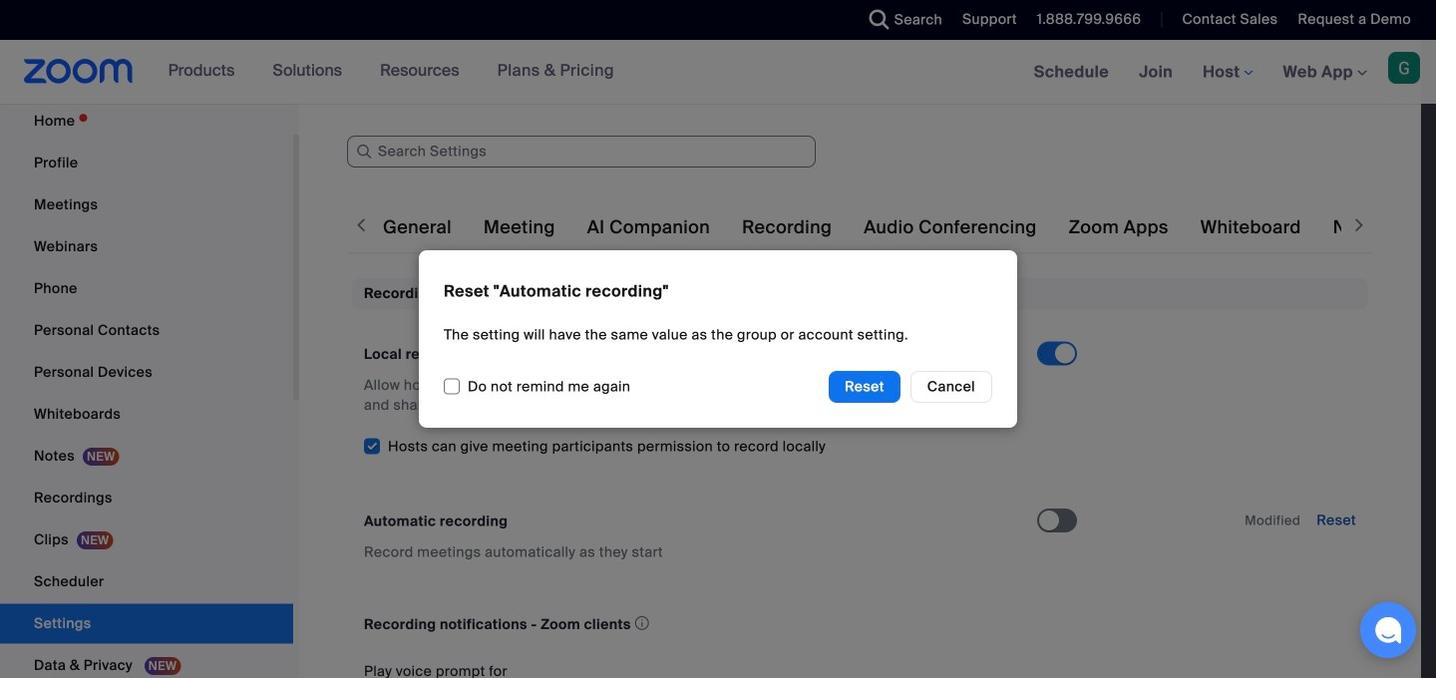Task type: locate. For each thing, give the bounding box(es) containing it.
product information navigation
[[153, 40, 629, 104]]

dialog
[[0, 0, 1436, 678]]

tabs of my account settings page tab list
[[379, 199, 1436, 255]]

banner
[[0, 40, 1436, 105]]

scroll right image
[[1349, 215, 1369, 235]]



Task type: describe. For each thing, give the bounding box(es) containing it.
meetings navigation
[[1019, 40, 1436, 105]]

scroll left image
[[351, 215, 371, 235]]

Search Settings text field
[[347, 136, 816, 168]]

personal menu menu
[[0, 101, 293, 678]]

recording element
[[352, 278, 1368, 678]]

open chat image
[[1374, 616, 1402, 644]]



Task type: vqa. For each thing, say whether or not it's contained in the screenshot.
Search Settings text field
yes



